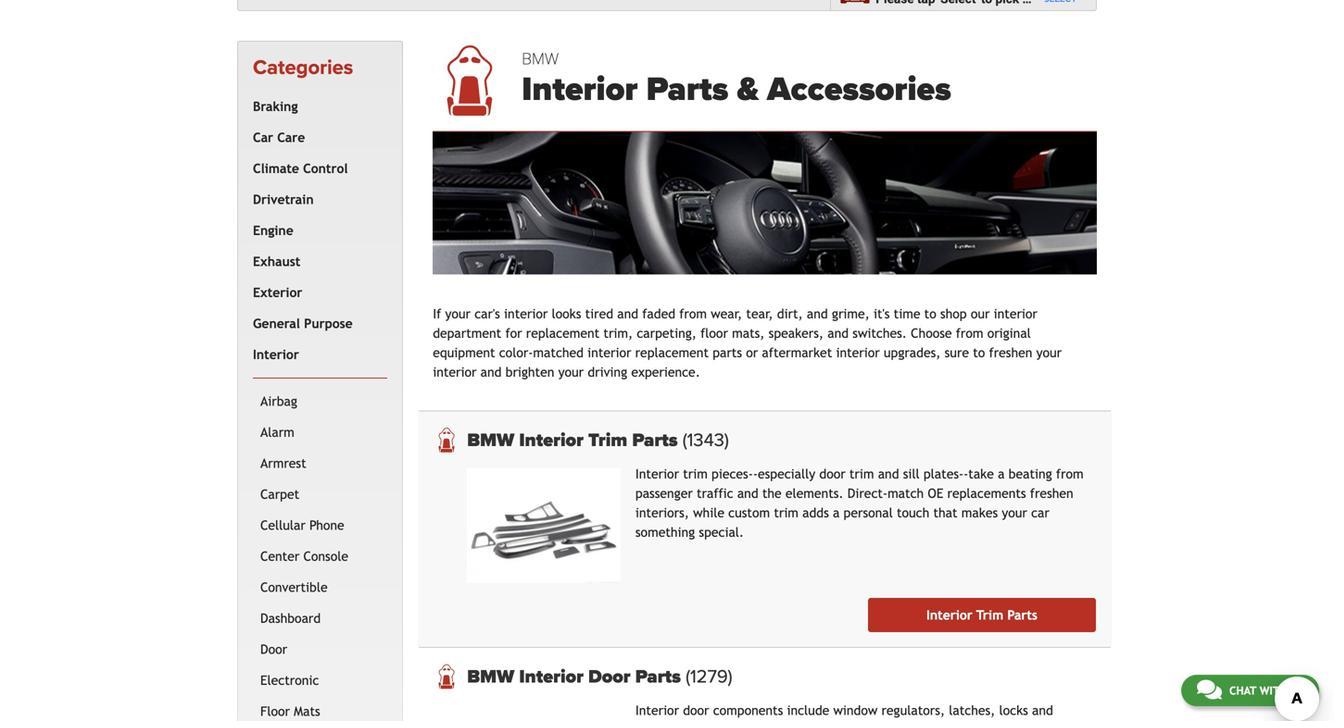 Task type: describe. For each thing, give the bounding box(es) containing it.
floor mats
[[260, 705, 320, 719]]

chat with us link
[[1182, 676, 1320, 707]]

match
[[888, 487, 924, 502]]

your right if
[[445, 307, 471, 322]]

interior parts & accessories banner image image
[[433, 132, 1097, 275]]

elements.
[[786, 487, 844, 502]]

mats,
[[732, 326, 765, 341]]

control
[[303, 161, 348, 176]]

freshen inside if your car's interior looks tired and faded from wear, tear, dirt, and grime, it's time to shop our interior department for replacement trim, carpeting, floor mats, speakers, and switches. choose from original equipment color-matched interior replacement parts or aftermarket interior upgrades, sure to freshen your interior and brighten your driving experience.
[[989, 346, 1033, 361]]

bmw                                                                                    interior trim parts
[[467, 430, 683, 452]]

trim,
[[604, 326, 633, 341]]

wear,
[[711, 307, 743, 322]]

general purpose link
[[249, 308, 384, 339]]

tired
[[585, 307, 614, 322]]

alarm
[[260, 425, 295, 440]]

parts inside the interior trim parts link
[[1008, 609, 1038, 623]]

airbag link
[[257, 386, 384, 417]]

interior subcategories element
[[253, 378, 388, 722]]

0 horizontal spatial replacement
[[526, 326, 600, 341]]

door
[[820, 467, 846, 482]]

door inside "door" link
[[260, 643, 287, 657]]

engine
[[253, 223, 294, 238]]

car
[[253, 130, 273, 145]]

interior inside category navigation element
[[253, 347, 299, 362]]

if your car's interior looks tired and faded from wear, tear, dirt, and grime, it's time to shop our interior department for replacement trim, carpeting, floor mats, speakers, and switches. choose from original equipment color-matched interior replacement parts or aftermarket interior upgrades, sure to freshen your interior and brighten your driving experience.
[[433, 307, 1062, 380]]

interior inside interior trim pieces--especially door trim and sill plates--take a beating from passenger traffic and the elements. direct-match oe replacements freshen interiors, while custom trim adds a personal touch that makes your car something special.
[[636, 467, 679, 482]]

and up custom at the bottom of the page
[[738, 487, 759, 502]]

that
[[934, 506, 958, 521]]

floor
[[701, 326, 728, 341]]

or
[[746, 346, 758, 361]]

original
[[988, 326, 1031, 341]]

drivetrain link
[[249, 184, 384, 215]]

from inside interior trim pieces--especially door trim and sill plates--take a beating from passenger traffic and the elements. direct-match oe replacements freshen interiors, while custom trim adds a personal touch that makes your car something special.
[[1056, 467, 1084, 482]]

oe
[[928, 487, 944, 502]]

1 - from the left
[[753, 467, 758, 482]]

speakers,
[[769, 326, 824, 341]]

bmw                                                                                    interior trim parts link
[[467, 430, 1096, 452]]

switches.
[[853, 326, 907, 341]]

touch
[[897, 506, 930, 521]]

climate control link
[[249, 153, 384, 184]]

1 horizontal spatial to
[[973, 346, 985, 361]]

accessories
[[767, 69, 952, 110]]

pieces-
[[712, 467, 753, 482]]

exhaust
[[253, 254, 301, 269]]

tear,
[[746, 307, 773, 322]]

braking
[[253, 99, 298, 114]]

parts
[[713, 346, 742, 361]]

category navigation element
[[237, 41, 403, 722]]

armrest
[[260, 456, 306, 471]]

electronic
[[260, 674, 319, 688]]

interior trim parts
[[927, 609, 1038, 623]]

climate control
[[253, 161, 348, 176]]

interior up original
[[994, 307, 1038, 322]]

exterior
[[253, 285, 302, 300]]

department
[[433, 326, 502, 341]]

bmw                                                                                    interior door parts link
[[467, 666, 1096, 689]]

experience.
[[631, 365, 701, 380]]

replacements
[[948, 487, 1027, 502]]

interior up for
[[504, 307, 548, 322]]

alarm link
[[257, 417, 384, 448]]

interior trim pieces--especially door trim and sill plates--take a beating from passenger traffic and the elements. direct-match oe replacements freshen interiors, while custom trim adds a personal touch that makes your car something special.
[[636, 467, 1084, 540]]

custom
[[729, 506, 770, 521]]

and down grime,
[[828, 326, 849, 341]]

your down matched
[[558, 365, 584, 380]]

our
[[971, 307, 990, 322]]

1 horizontal spatial a
[[998, 467, 1005, 482]]

center console link
[[257, 542, 384, 573]]

electronic link
[[257, 666, 384, 697]]

convertible link
[[257, 573, 384, 604]]

2 horizontal spatial trim
[[850, 467, 874, 482]]

it's
[[874, 307, 890, 322]]

with
[[1260, 685, 1287, 698]]

and up trim,
[[617, 307, 639, 322]]

floor
[[260, 705, 290, 719]]

chat
[[1230, 685, 1257, 698]]

dashboard link
[[257, 604, 384, 635]]

equipment
[[433, 346, 495, 361]]

the
[[763, 487, 782, 502]]

cellular phone link
[[257, 510, 384, 542]]

1 horizontal spatial trim
[[774, 506, 799, 521]]

traffic
[[697, 487, 734, 502]]

your inside interior trim pieces--especially door trim and sill plates--take a beating from passenger traffic and the elements. direct-match oe replacements freshen interiors, while custom trim adds a personal touch that makes your car something special.
[[1002, 506, 1028, 521]]

your right sure at right top
[[1037, 346, 1062, 361]]

comments image
[[1197, 679, 1222, 702]]

take
[[969, 467, 994, 482]]

car care
[[253, 130, 305, 145]]



Task type: locate. For each thing, give the bounding box(es) containing it.
1 vertical spatial to
[[973, 346, 985, 361]]

care
[[277, 130, 305, 145]]

0 horizontal spatial trim
[[589, 430, 628, 452]]

from right beating
[[1056, 467, 1084, 482]]

0 vertical spatial from
[[680, 307, 707, 322]]

- up the replacements
[[964, 467, 969, 482]]

grime,
[[832, 307, 870, 322]]

carpeting,
[[637, 326, 697, 341]]

1 vertical spatial door
[[589, 666, 631, 689]]

convertible
[[260, 580, 328, 595]]

plates-
[[924, 467, 964, 482]]

0 horizontal spatial to
[[925, 307, 937, 322]]

2 horizontal spatial from
[[1056, 467, 1084, 482]]

trim up direct-
[[850, 467, 874, 482]]

to
[[925, 307, 937, 322], [973, 346, 985, 361]]

parts inside bmw interior parts & accessories
[[647, 69, 729, 110]]

1 horizontal spatial trim
[[977, 609, 1004, 623]]

car's
[[475, 307, 500, 322]]

1 vertical spatial from
[[956, 326, 984, 341]]

freshen inside interior trim pieces--especially door trim and sill plates--take a beating from passenger traffic and the elements. direct-match oe replacements freshen interiors, while custom trim adds a personal touch that makes your car something special.
[[1030, 487, 1074, 502]]

- up custom at the bottom of the page
[[753, 467, 758, 482]]

interior link
[[249, 339, 384, 371]]

-
[[753, 467, 758, 482], [964, 467, 969, 482]]

general
[[253, 316, 300, 331]]

0 horizontal spatial a
[[833, 506, 840, 521]]

0 horizontal spatial trim
[[683, 467, 708, 482]]

1 vertical spatial a
[[833, 506, 840, 521]]

matched
[[533, 346, 584, 361]]

a right take
[[998, 467, 1005, 482]]

2 - from the left
[[964, 467, 969, 482]]

aftermarket
[[762, 346, 832, 361]]

to up choose
[[925, 307, 937, 322]]

bmw inside bmw interior parts & accessories
[[522, 49, 559, 69]]

brighten
[[506, 365, 555, 380]]

special.
[[699, 526, 744, 540]]

mats
[[294, 705, 320, 719]]

cellular phone
[[260, 518, 344, 533]]

trim
[[683, 467, 708, 482], [850, 467, 874, 482], [774, 506, 799, 521]]

your
[[445, 307, 471, 322], [1037, 346, 1062, 361], [558, 365, 584, 380], [1002, 506, 1028, 521]]

interior down switches.
[[836, 346, 880, 361]]

0 vertical spatial trim
[[589, 430, 628, 452]]

1 horizontal spatial replacement
[[635, 346, 709, 361]]

personal
[[844, 506, 893, 521]]

interior down equipment
[[433, 365, 477, 380]]

1 vertical spatial replacement
[[635, 346, 709, 361]]

direct-
[[848, 487, 888, 502]]

driving
[[588, 365, 628, 380]]

interior up driving on the left bottom of the page
[[588, 346, 632, 361]]

0 horizontal spatial door
[[260, 643, 287, 657]]

to right sure at right top
[[973, 346, 985, 361]]

engine link
[[249, 215, 384, 246]]

from down the our
[[956, 326, 984, 341]]

dirt,
[[777, 307, 803, 322]]

interior trim parts link
[[868, 599, 1096, 633]]

braking link
[[249, 91, 384, 122]]

center
[[260, 549, 300, 564]]

from
[[680, 307, 707, 322], [956, 326, 984, 341], [1056, 467, 1084, 482]]

faded
[[642, 307, 676, 322]]

replacement down 'looks' at left
[[526, 326, 600, 341]]

bmw interior parts & accessories
[[522, 49, 952, 110]]

trim up traffic
[[683, 467, 708, 482]]

from up floor
[[680, 307, 707, 322]]

bmw for door
[[467, 666, 515, 689]]

choose
[[911, 326, 952, 341]]

trim down "the"
[[774, 506, 799, 521]]

sure
[[945, 346, 969, 361]]

0 vertical spatial replacement
[[526, 326, 600, 341]]

sill
[[903, 467, 920, 482]]

bmw                                                                                    interior door parts
[[467, 666, 686, 689]]

makes
[[962, 506, 998, 521]]

purpose
[[304, 316, 353, 331]]

0 vertical spatial to
[[925, 307, 937, 322]]

us
[[1291, 685, 1304, 698]]

bmw
[[522, 49, 559, 69], [467, 430, 515, 452], [467, 666, 515, 689]]

general purpose
[[253, 316, 353, 331]]

especially
[[758, 467, 816, 482]]

airbag
[[260, 394, 297, 409]]

and
[[617, 307, 639, 322], [807, 307, 828, 322], [828, 326, 849, 341], [481, 365, 502, 380], [878, 467, 899, 482], [738, 487, 759, 502]]

2 vertical spatial from
[[1056, 467, 1084, 482]]

door link
[[257, 635, 384, 666]]

1 horizontal spatial from
[[956, 326, 984, 341]]

freshen
[[989, 346, 1033, 361], [1030, 487, 1074, 502]]

replacement down "carpeting,"
[[635, 346, 709, 361]]

replacement
[[526, 326, 600, 341], [635, 346, 709, 361]]

armrest link
[[257, 448, 384, 479]]

1 vertical spatial trim
[[977, 609, 1004, 623]]

dashboard
[[260, 612, 321, 626]]

console
[[304, 549, 348, 564]]

0 vertical spatial freshen
[[989, 346, 1033, 361]]

categories
[[253, 56, 353, 80]]

while
[[693, 506, 725, 521]]

0 vertical spatial door
[[260, 643, 287, 657]]

exhaust link
[[249, 246, 384, 277]]

and right "dirt,"
[[807, 307, 828, 322]]

1 vertical spatial freshen
[[1030, 487, 1074, 502]]

phone
[[310, 518, 344, 533]]

0 vertical spatial bmw
[[522, 49, 559, 69]]

car care link
[[249, 122, 384, 153]]

your left the car in the right of the page
[[1002, 506, 1028, 521]]

car
[[1032, 506, 1050, 521]]

a right adds
[[833, 506, 840, 521]]

bmw for parts
[[522, 49, 559, 69]]

chat with us
[[1230, 685, 1304, 698]]

for
[[506, 326, 522, 341]]

shop
[[941, 307, 967, 322]]

1 horizontal spatial -
[[964, 467, 969, 482]]

a
[[998, 467, 1005, 482], [833, 506, 840, 521]]

carpet
[[260, 487, 300, 502]]

carpet link
[[257, 479, 384, 510]]

freshen down original
[[989, 346, 1033, 361]]

looks
[[552, 307, 581, 322]]

passenger
[[636, 487, 693, 502]]

interior inside bmw interior parts & accessories
[[522, 69, 638, 110]]

time
[[894, 307, 921, 322]]

0 horizontal spatial -
[[753, 467, 758, 482]]

2 vertical spatial bmw
[[467, 666, 515, 689]]

1 vertical spatial bmw
[[467, 430, 515, 452]]

and left "sill" on the bottom of page
[[878, 467, 899, 482]]

exterior link
[[249, 277, 384, 308]]

floor mats link
[[257, 697, 384, 722]]

adds
[[803, 506, 829, 521]]

drivetrain
[[253, 192, 314, 207]]

climate
[[253, 161, 299, 176]]

0 horizontal spatial from
[[680, 307, 707, 322]]

beating
[[1009, 467, 1053, 482]]

0 vertical spatial a
[[998, 467, 1005, 482]]

1 horizontal spatial door
[[589, 666, 631, 689]]

freshen up the car in the right of the page
[[1030, 487, 1074, 502]]

interior trim parts thumbnail image image
[[467, 469, 621, 584]]

&
[[737, 69, 759, 110]]

bmw for trim
[[467, 430, 515, 452]]

and down color-
[[481, 365, 502, 380]]



Task type: vqa. For each thing, say whether or not it's contained in the screenshot.
based
no



